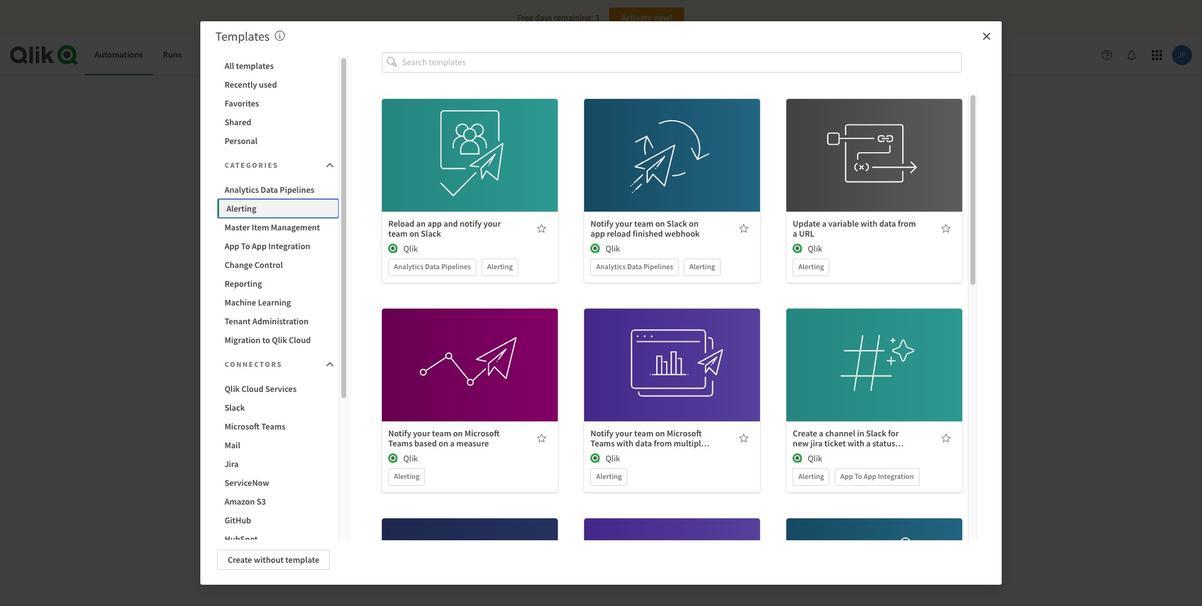 Task type: vqa. For each thing, say whether or not it's contained in the screenshot.
left Getting
no



Task type: describe. For each thing, give the bounding box(es) containing it.
qlik for update a variable with data from a url
[[808, 243, 823, 254]]

details for notify your team on microsoft teams with data from multiple apps
[[660, 373, 685, 384]]

amazon
[[225, 496, 255, 507]]

use template for notify your team on microsoft teams based on a measure
[[445, 345, 495, 357]]

create automation button
[[550, 378, 653, 398]]

measure
[[456, 437, 489, 449]]

template inside button
[[285, 554, 319, 565]]

add to favorites image for notify your team on microsoft teams with data from multiple apps
[[739, 433, 749, 443]]

migration to qlik cloud
[[225, 334, 311, 346]]

machine
[[225, 297, 256, 308]]

channel
[[825, 427, 856, 439]]

control
[[255, 259, 283, 271]]

microsoft teams button
[[217, 417, 339, 436]]

details for create a channel in slack for new jira ticket with a status change
[[862, 373, 888, 384]]

details button for create a channel in slack for new jira ticket with a status change
[[836, 369, 914, 389]]

servicenow button
[[217, 473, 339, 492]]

teams inside button
[[261, 421, 286, 432]]

microsoft for notify your team on microsoft teams based on a measure
[[465, 427, 500, 439]]

qlik image for reload an app and notify your team on slack
[[388, 243, 398, 253]]

app to app integration inside button
[[225, 240, 310, 252]]

recently used button
[[217, 75, 339, 94]]

template for notify your team on microsoft teams based on a measure
[[461, 345, 495, 357]]

add to favorites image for update a variable with data from a url
[[941, 223, 951, 233]]

activate now!
[[622, 12, 673, 23]]

slack inside notify your team on slack on app reload finished webhook
[[667, 218, 687, 229]]

data for reload an app and notify your team on slack
[[425, 262, 440, 271]]

template for update a variable with data from a url
[[866, 136, 900, 147]]

1 horizontal spatial integration
[[878, 471, 914, 481]]

qlik for notify your team on slack on app reload finished webhook
[[606, 243, 620, 254]]

change
[[793, 448, 820, 459]]

add to favorites image for create a channel in slack for new jira ticket with a status change
[[941, 433, 951, 443]]

change
[[225, 259, 253, 271]]

integration inside app to app integration button
[[268, 240, 310, 252]]

3
[[595, 12, 600, 23]]

create for create a channel in slack for new jira ticket with a status change
[[793, 427, 817, 439]]

alerting inside alerting button
[[226, 203, 256, 214]]

connections button
[[239, 35, 306, 75]]

based
[[414, 437, 437, 449]]

use template button for notify your team on microsoft teams with data from multiple apps
[[633, 341, 712, 361]]

now!
[[654, 12, 673, 23]]

tenant administration
[[225, 316, 309, 327]]

personal button
[[217, 132, 339, 150]]

from inside notify your team on microsoft teams with data from multiple apps
[[654, 437, 672, 449]]

hubspot
[[225, 534, 258, 545]]

your inside reload an app and notify your team on slack
[[484, 218, 501, 229]]

mail button
[[217, 436, 339, 455]]

qlik image for a
[[793, 243, 803, 253]]

close image
[[982, 31, 992, 41]]

data inside update a variable with data from a url
[[879, 218, 896, 229]]

use for reload an app and notify your team on slack
[[445, 136, 459, 147]]

free days remaining: 3
[[518, 12, 600, 23]]

use for notify your team on microsoft teams with data from multiple apps
[[648, 345, 661, 357]]

analytics data pipelines inside button
[[225, 184, 314, 195]]

reporting
[[225, 278, 262, 289]]

recently
[[225, 79, 257, 90]]

notify for based
[[388, 427, 411, 439]]

jira button
[[217, 455, 339, 473]]

any
[[592, 355, 608, 368]]

ticket
[[825, 437, 846, 449]]

master
[[225, 222, 250, 233]]

with inside update a variable with data from a url
[[861, 218, 878, 229]]

create a channel in slack for new jira ticket with a status change
[[793, 427, 899, 459]]

your for notify your team on microsoft teams with data from multiple apps
[[615, 427, 633, 439]]

a inside notify your team on microsoft teams based on a measure
[[450, 437, 455, 449]]

add to favorites image for notify your team on microsoft teams based on a measure
[[537, 433, 547, 443]]

shared button
[[217, 113, 339, 132]]

analytics for reload an app and notify your team on slack
[[394, 262, 424, 271]]

use for create a channel in slack for new jira ticket with a status change
[[850, 345, 864, 357]]

machine learning button
[[217, 293, 339, 312]]

a left ticket
[[819, 427, 824, 439]]

to inside button
[[241, 240, 250, 252]]

templates are pre-built automations that help you automate common business workflows. get started by selecting one of the pre-built templates or choose the blank canvas to build an automation from scratch. image
[[275, 31, 285, 41]]

migration to qlik cloud button
[[217, 331, 339, 349]]

app down item
[[252, 240, 267, 252]]

create without template button
[[217, 550, 330, 570]]

connectors button
[[217, 352, 339, 377]]

to
[[262, 334, 270, 346]]

multiple
[[674, 437, 706, 449]]

reload
[[607, 228, 631, 239]]

learning
[[258, 297, 291, 308]]

templates are pre-built automations that help you automate common business workflows. get started by selecting one of the pre-built templates or choose the blank canvas to build an automation from scratch. tooltip
[[275, 28, 285, 44]]

qlik image for app
[[591, 243, 601, 253]]

remaining:
[[554, 12, 593, 23]]

add to favorites image for reload an app and notify your team on slack
[[537, 223, 547, 233]]

details for notify your team on microsoft teams based on a measure
[[457, 373, 483, 384]]

templates
[[236, 60, 274, 71]]

connections
[[249, 49, 296, 60]]

webhook
[[665, 228, 700, 239]]

notify your team on microsoft teams based on a measure
[[388, 427, 500, 449]]

create automation
[[572, 382, 643, 393]]

automation
[[598, 382, 643, 393]]

use template button for create a channel in slack for new jira ticket with a status change
[[836, 341, 914, 361]]

pipelines for reload an app and notify your team on slack
[[441, 262, 471, 271]]

use template for create a channel in slack for new jira ticket with a status change
[[850, 345, 900, 357]]

categories button
[[217, 153, 339, 178]]

master item management
[[225, 222, 320, 233]]

template for notify your team on microsoft teams with data from multiple apps
[[663, 345, 697, 357]]

alerting button
[[217, 199, 339, 218]]

hubspot button
[[217, 530, 339, 549]]

notify for app
[[591, 218, 614, 229]]

automations
[[95, 49, 143, 60]]

template for reload an app and notify your team on slack
[[461, 136, 495, 147]]

reload an app and notify your team on slack
[[388, 218, 501, 239]]

shared
[[225, 116, 251, 128]]

Search templates text field
[[402, 52, 962, 72]]

in
[[857, 427, 865, 439]]

1 vertical spatial to
[[855, 471, 862, 481]]

not
[[553, 355, 567, 368]]

cloud inside button
[[242, 383, 264, 395]]

notify your team on microsoft teams with data from multiple apps
[[591, 427, 706, 459]]

item
[[252, 222, 269, 233]]

app down create a channel in slack for new jira ticket with a status change at the bottom of the page
[[841, 471, 853, 481]]

activate now! link
[[610, 8, 685, 28]]

microsoft teams
[[225, 421, 286, 432]]

runs button
[[153, 35, 192, 75]]

use template for update a variable with data from a url
[[850, 136, 900, 147]]

change control
[[225, 259, 283, 271]]

notify for with
[[591, 427, 614, 439]]

machine learning
[[225, 297, 291, 308]]

app down status
[[864, 471, 877, 481]]

without
[[254, 554, 284, 565]]

details for update a variable with data from a url
[[862, 163, 888, 174]]

qlik image for notify your team on microsoft teams with data from multiple apps
[[591, 453, 601, 463]]

your for notify your team on microsoft teams based on a measure
[[413, 427, 430, 439]]

and
[[444, 218, 458, 229]]

use template button for update a variable with data from a url
[[836, 131, 914, 151]]

categories
[[225, 160, 279, 170]]

qlik image for notify your team on microsoft teams based on a measure
[[388, 453, 398, 463]]

an
[[416, 218, 426, 229]]

qlik for notify your team on microsoft teams based on a measure
[[403, 453, 418, 464]]

team for notify your team on microsoft teams with data from multiple apps
[[634, 427, 654, 439]]

url
[[799, 228, 815, 239]]

details button for notify your team on microsoft teams based on a measure
[[431, 369, 509, 389]]

do
[[540, 355, 551, 368]]

template for create a channel in slack for new jira ticket with a status change
[[866, 345, 900, 357]]

runs
[[163, 49, 182, 60]]

use template for reload an app and notify your team on slack
[[445, 136, 495, 147]]

microsoft for notify your team on microsoft teams with data from multiple apps
[[667, 427, 702, 439]]

app down master
[[225, 240, 239, 252]]

from inside update a variable with data from a url
[[898, 218, 916, 229]]

services
[[265, 383, 297, 395]]

jira
[[225, 458, 239, 470]]



Task type: locate. For each thing, give the bounding box(es) containing it.
master item management button
[[217, 218, 339, 237]]

1 horizontal spatial data
[[879, 218, 896, 229]]

0 horizontal spatial data
[[261, 184, 278, 195]]

all templates
[[225, 60, 274, 71]]

use for notify your team on microsoft teams based on a measure
[[445, 345, 459, 357]]

qlik image
[[388, 243, 398, 253], [388, 453, 398, 463], [591, 453, 601, 463], [793, 453, 803, 463]]

0 horizontal spatial add to favorites image
[[537, 433, 547, 443]]

1 horizontal spatial cloud
[[289, 334, 311, 346]]

new
[[793, 437, 809, 449]]

personal
[[225, 135, 258, 147]]

your right notify
[[484, 218, 501, 229]]

details button for reload an app and notify your team on slack
[[431, 159, 509, 179]]

2 vertical spatial create
[[228, 554, 252, 565]]

with right the variable
[[861, 218, 878, 229]]

slack button
[[217, 398, 339, 417]]

2 qlik image from the left
[[793, 243, 803, 253]]

1 horizontal spatial data
[[425, 262, 440, 271]]

details for reload an app and notify your team on slack
[[457, 163, 483, 174]]

alerting
[[226, 203, 256, 214], [487, 262, 513, 271], [690, 262, 715, 271], [799, 262, 824, 271], [394, 471, 420, 481], [596, 471, 622, 481], [799, 471, 824, 481]]

data inside notify your team on microsoft teams with data from multiple apps
[[635, 437, 652, 449]]

cloud inside button
[[289, 334, 311, 346]]

create up change
[[793, 427, 817, 439]]

use template button for notify your team on slack on app reload finished webhook
[[633, 131, 712, 151]]

team
[[634, 218, 654, 229], [388, 228, 408, 239], [432, 427, 451, 439], [634, 427, 654, 439]]

create down hubspot
[[228, 554, 252, 565]]

s3
[[257, 496, 266, 507]]

with inside notify your team on microsoft teams with data from multiple apps
[[617, 437, 634, 449]]

free
[[518, 12, 533, 23]]

microsoft inside button
[[225, 421, 260, 432]]

with right apps
[[617, 437, 634, 449]]

a right update
[[822, 218, 827, 229]]

your left finished
[[615, 218, 633, 229]]

teams for notify your team on microsoft teams with data from multiple apps
[[591, 437, 615, 449]]

0 horizontal spatial cloud
[[242, 383, 264, 395]]

a right in
[[866, 437, 871, 449]]

data right the variable
[[879, 218, 896, 229]]

app to app integration down status
[[841, 471, 914, 481]]

notify inside notify your team on slack on app reload finished webhook
[[591, 218, 614, 229]]

teams left based
[[388, 437, 413, 449]]

qlik inside button
[[225, 383, 240, 395]]

1 vertical spatial integration
[[878, 471, 914, 481]]

teams
[[261, 421, 286, 432], [388, 437, 413, 449], [591, 437, 615, 449]]

on inside reload an app and notify your team on slack
[[409, 228, 419, 239]]

your for notify your team on slack on app reload finished webhook
[[615, 218, 633, 229]]

app right an on the top left of page
[[427, 218, 442, 229]]

analytics inside button
[[225, 184, 259, 195]]

teams inside notify your team on microsoft teams based on a measure
[[388, 437, 413, 449]]

create for create without template
[[228, 554, 252, 565]]

team left an on the top left of page
[[388, 228, 408, 239]]

team for notify your team on slack on app reload finished webhook
[[634, 218, 654, 229]]

your
[[484, 218, 501, 229], [615, 218, 633, 229], [413, 427, 430, 439], [615, 427, 633, 439]]

app to app integration button
[[217, 237, 339, 255]]

reload
[[388, 218, 415, 229]]

0 horizontal spatial from
[[654, 437, 672, 449]]

notify inside notify your team on microsoft teams with data from multiple apps
[[591, 427, 614, 439]]

slack inside reload an app and notify your team on slack
[[421, 228, 441, 239]]

on inside notify your team on microsoft teams with data from multiple apps
[[655, 427, 665, 439]]

template
[[461, 136, 495, 147], [663, 136, 697, 147], [866, 136, 900, 147], [461, 345, 495, 357], [663, 345, 697, 357], [866, 345, 900, 357], [285, 554, 319, 565]]

analytics data pipelines button
[[217, 180, 339, 199]]

data inside button
[[261, 184, 278, 195]]

add to favorites image
[[537, 433, 547, 443], [941, 433, 951, 443]]

use for notify your team on slack on app reload finished webhook
[[648, 136, 661, 147]]

1 horizontal spatial qlik image
[[793, 243, 803, 253]]

update
[[793, 218, 820, 229]]

team inside reload an app and notify your team on slack
[[388, 228, 408, 239]]

qlik inside button
[[272, 334, 287, 346]]

team inside notify your team on microsoft teams based on a measure
[[432, 427, 451, 439]]

0 horizontal spatial app
[[427, 218, 442, 229]]

analytics data pipelines up alerting button
[[225, 184, 314, 195]]

2 add to favorites image from the left
[[941, 433, 951, 443]]

1 horizontal spatial app
[[591, 228, 605, 239]]

for
[[888, 427, 899, 439]]

a left url
[[793, 228, 798, 239]]

slack up microsoft teams at left
[[225, 402, 245, 413]]

microsoft
[[225, 421, 260, 432], [465, 427, 500, 439], [667, 427, 702, 439]]

qlik image down notify your team on slack on app reload finished webhook
[[591, 243, 601, 253]]

github
[[225, 515, 251, 526]]

all
[[225, 60, 234, 71]]

analytics
[[225, 184, 259, 195], [394, 262, 424, 271], [596, 262, 626, 271]]

template for notify your team on slack on app reload finished webhook
[[663, 136, 697, 147]]

integration down 'management'
[[268, 240, 310, 252]]

to up change
[[241, 240, 250, 252]]

0 vertical spatial app to app integration
[[225, 240, 310, 252]]

add to favorites image
[[537, 223, 547, 233], [739, 223, 749, 233], [941, 223, 951, 233], [739, 433, 749, 443]]

0 horizontal spatial analytics
[[225, 184, 259, 195]]

0 vertical spatial data
[[879, 218, 896, 229]]

finished
[[633, 228, 663, 239]]

you do not have any automations yet
[[522, 355, 680, 368]]

qlik cloud services button
[[217, 379, 339, 398]]

create without template
[[228, 554, 319, 565]]

teams for notify your team on microsoft teams based on a measure
[[388, 437, 413, 449]]

2 horizontal spatial teams
[[591, 437, 615, 449]]

to
[[241, 240, 250, 252], [855, 471, 862, 481]]

1 horizontal spatial from
[[898, 218, 916, 229]]

connectors
[[225, 359, 283, 369]]

app inside reload an app and notify your team on slack
[[427, 218, 442, 229]]

servicenow
[[225, 477, 269, 488]]

slack inside button
[[225, 402, 245, 413]]

2 horizontal spatial create
[[793, 427, 817, 439]]

a
[[822, 218, 827, 229], [793, 228, 798, 239], [819, 427, 824, 439], [450, 437, 455, 449], [866, 437, 871, 449]]

use template button for notify your team on microsoft teams based on a measure
[[431, 341, 509, 361]]

1 horizontal spatial to
[[855, 471, 862, 481]]

details button
[[431, 159, 509, 179], [633, 159, 712, 179], [836, 159, 914, 179], [431, 369, 509, 389], [633, 369, 712, 389], [836, 369, 914, 389]]

notify
[[460, 218, 482, 229]]

slack inside create a channel in slack for new jira ticket with a status change
[[866, 427, 887, 439]]

qlik cloud services
[[225, 383, 297, 395]]

notify your team on slack on app reload finished webhook
[[591, 218, 700, 239]]

you
[[522, 355, 538, 368]]

analytics data pipelines down finished
[[596, 262, 673, 271]]

data right apps
[[635, 437, 652, 449]]

qlik for create a channel in slack for new jira ticket with a status change
[[808, 453, 823, 464]]

slack left and
[[421, 228, 441, 239]]

team for notify your team on microsoft teams based on a measure
[[432, 427, 451, 439]]

slack right in
[[866, 427, 887, 439]]

0 horizontal spatial qlik image
[[591, 243, 601, 253]]

1 vertical spatial from
[[654, 437, 672, 449]]

use template button for reload an app and notify your team on slack
[[431, 131, 509, 151]]

pipelines down finished
[[644, 262, 673, 271]]

qlik image for create a channel in slack for new jira ticket with a status change
[[793, 453, 803, 463]]

details for notify your team on slack on app reload finished webhook
[[660, 163, 685, 174]]

1 vertical spatial app to app integration
[[841, 471, 914, 481]]

app left reload
[[591, 228, 605, 239]]

1 vertical spatial create
[[793, 427, 817, 439]]

tab list containing automations
[[85, 35, 306, 75]]

mail
[[225, 440, 240, 451]]

1 horizontal spatial add to favorites image
[[941, 433, 951, 443]]

analytics for notify your team on slack on app reload finished webhook
[[596, 262, 626, 271]]

your down automation at bottom
[[615, 427, 633, 439]]

qlik image
[[591, 243, 601, 253], [793, 243, 803, 253]]

1 horizontal spatial analytics data pipelines
[[394, 262, 471, 271]]

jira
[[811, 437, 823, 449]]

update a variable with data from a url
[[793, 218, 916, 239]]

team left measure
[[432, 427, 451, 439]]

1 vertical spatial data
[[635, 437, 652, 449]]

use for update a variable with data from a url
[[850, 136, 864, 147]]

metrics
[[202, 49, 229, 60]]

use template button
[[431, 131, 509, 151], [633, 131, 712, 151], [836, 131, 914, 151], [431, 341, 509, 361], [633, 341, 712, 361], [836, 341, 914, 361]]

qlik
[[403, 243, 418, 254], [606, 243, 620, 254], [808, 243, 823, 254], [272, 334, 287, 346], [225, 383, 240, 395], [403, 453, 418, 464], [606, 453, 620, 464], [808, 453, 823, 464]]

0 horizontal spatial data
[[635, 437, 652, 449]]

1 qlik image from the left
[[591, 243, 601, 253]]

data for notify your team on slack on app reload finished webhook
[[627, 262, 642, 271]]

automations button
[[85, 35, 153, 75]]

1 vertical spatial cloud
[[242, 383, 264, 395]]

details button for notify your team on microsoft teams with data from multiple apps
[[633, 369, 712, 389]]

a left measure
[[450, 437, 455, 449]]

have
[[569, 355, 590, 368]]

data down finished
[[627, 262, 642, 271]]

app to app integration up control
[[225, 240, 310, 252]]

use template for notify your team on microsoft teams with data from multiple apps
[[648, 345, 697, 357]]

details
[[457, 163, 483, 174], [660, 163, 685, 174], [862, 163, 888, 174], [457, 373, 483, 384], [660, 373, 685, 384], [862, 373, 888, 384]]

analytics data pipelines down reload an app and notify your team on slack
[[394, 262, 471, 271]]

2 horizontal spatial data
[[627, 262, 642, 271]]

data down reload an app and notify your team on slack
[[425, 262, 440, 271]]

with right ticket
[[848, 437, 865, 449]]

your inside notify your team on microsoft teams based on a measure
[[413, 427, 430, 439]]

0 horizontal spatial integration
[[268, 240, 310, 252]]

days
[[535, 12, 552, 23]]

details button for notify your team on slack on app reload finished webhook
[[633, 159, 712, 179]]

0 horizontal spatial analytics data pipelines
[[225, 184, 314, 195]]

0 horizontal spatial app to app integration
[[225, 240, 310, 252]]

create down have at the left bottom of the page
[[572, 382, 597, 393]]

qlik for reload an app and notify your team on slack
[[403, 243, 418, 254]]

1 horizontal spatial teams
[[388, 437, 413, 449]]

notify up apps
[[591, 427, 614, 439]]

microsoft inside notify your team on microsoft teams with data from multiple apps
[[667, 427, 702, 439]]

your left measure
[[413, 427, 430, 439]]

pipelines inside button
[[280, 184, 314, 195]]

favorites
[[225, 98, 259, 109]]

use template for notify your team on slack on app reload finished webhook
[[648, 136, 697, 147]]

tenant
[[225, 316, 251, 327]]

to down create a channel in slack for new jira ticket with a status change at the bottom of the page
[[855, 471, 862, 481]]

amazon s3
[[225, 496, 266, 507]]

team inside notify your team on slack on app reload finished webhook
[[634, 218, 654, 229]]

tab list
[[85, 35, 306, 75]]

notify left finished
[[591, 218, 614, 229]]

2 horizontal spatial microsoft
[[667, 427, 702, 439]]

app inside notify your team on slack on app reload finished webhook
[[591, 228, 605, 239]]

team inside notify your team on microsoft teams with data from multiple apps
[[634, 427, 654, 439]]

team right reload
[[634, 218, 654, 229]]

1 horizontal spatial pipelines
[[441, 262, 471, 271]]

notify left based
[[388, 427, 411, 439]]

status
[[873, 437, 895, 449]]

apps
[[591, 448, 609, 459]]

1 horizontal spatial create
[[572, 382, 597, 393]]

pipelines up alerting button
[[280, 184, 314, 195]]

reporting button
[[217, 274, 339, 293]]

add to favorites image for notify your team on slack on app reload finished webhook
[[739, 223, 749, 233]]

0 vertical spatial to
[[241, 240, 250, 252]]

create for create automation
[[572, 382, 597, 393]]

analytics data pipelines for notify your team on slack on app reload finished webhook
[[596, 262, 673, 271]]

0 horizontal spatial to
[[241, 240, 250, 252]]

notify
[[591, 218, 614, 229], [388, 427, 411, 439], [591, 427, 614, 439]]

administration
[[252, 316, 309, 327]]

favorites button
[[217, 94, 339, 113]]

1 horizontal spatial microsoft
[[465, 427, 500, 439]]

qlik image down url
[[793, 243, 803, 253]]

details button for update a variable with data from a url
[[836, 159, 914, 179]]

1 horizontal spatial app to app integration
[[841, 471, 914, 481]]

0 vertical spatial create
[[572, 382, 597, 393]]

2 horizontal spatial analytics
[[596, 262, 626, 271]]

create
[[572, 382, 597, 393], [793, 427, 817, 439], [228, 554, 252, 565]]

cloud down administration
[[289, 334, 311, 346]]

amazon s3 button
[[217, 492, 339, 511]]

analytics data pipelines
[[225, 184, 314, 195], [394, 262, 471, 271], [596, 262, 673, 271]]

with inside create a channel in slack for new jira ticket with a status change
[[848, 437, 865, 449]]

change control button
[[217, 255, 339, 274]]

0 vertical spatial integration
[[268, 240, 310, 252]]

data up alerting button
[[261, 184, 278, 195]]

integration
[[268, 240, 310, 252], [878, 471, 914, 481]]

activate
[[622, 12, 652, 23]]

app
[[225, 240, 239, 252], [252, 240, 267, 252], [841, 471, 853, 481], [864, 471, 877, 481]]

1 horizontal spatial analytics
[[394, 262, 424, 271]]

analytics data pipelines for reload an app and notify your team on slack
[[394, 262, 471, 271]]

microsoft inside notify your team on microsoft teams based on a measure
[[465, 427, 500, 439]]

1 add to favorites image from the left
[[537, 433, 547, 443]]

create inside create a channel in slack for new jira ticket with a status change
[[793, 427, 817, 439]]

all templates button
[[217, 56, 339, 75]]

0 horizontal spatial create
[[228, 554, 252, 565]]

cloud down connectors
[[242, 383, 264, 395]]

pipelines for notify your team on slack on app reload finished webhook
[[644, 262, 673, 271]]

0 horizontal spatial microsoft
[[225, 421, 260, 432]]

teams down create automation button
[[591, 437, 615, 449]]

tenant administration button
[[217, 312, 339, 331]]

0 horizontal spatial pipelines
[[280, 184, 314, 195]]

cloud
[[289, 334, 311, 346], [242, 383, 264, 395]]

yet
[[667, 355, 680, 368]]

teams inside notify your team on microsoft teams with data from multiple apps
[[591, 437, 615, 449]]

team left multiple on the bottom of the page
[[634, 427, 654, 439]]

app
[[427, 218, 442, 229], [591, 228, 605, 239]]

integration down status
[[878, 471, 914, 481]]

0 vertical spatial cloud
[[289, 334, 311, 346]]

2 horizontal spatial analytics data pipelines
[[596, 262, 673, 271]]

2 horizontal spatial pipelines
[[644, 262, 673, 271]]

slack right finished
[[667, 218, 687, 229]]

qlik for notify your team on microsoft teams with data from multiple apps
[[606, 453, 620, 464]]

teams up 'mail' button
[[261, 421, 286, 432]]

slack
[[667, 218, 687, 229], [421, 228, 441, 239], [225, 402, 245, 413], [866, 427, 887, 439]]

your inside notify your team on slack on app reload finished webhook
[[615, 218, 633, 229]]

notify inside notify your team on microsoft teams based on a measure
[[388, 427, 411, 439]]

0 horizontal spatial teams
[[261, 421, 286, 432]]

your inside notify your team on microsoft teams with data from multiple apps
[[615, 427, 633, 439]]

0 vertical spatial from
[[898, 218, 916, 229]]

pipelines down reload an app and notify your team on slack
[[441, 262, 471, 271]]

from
[[898, 218, 916, 229], [654, 437, 672, 449]]



